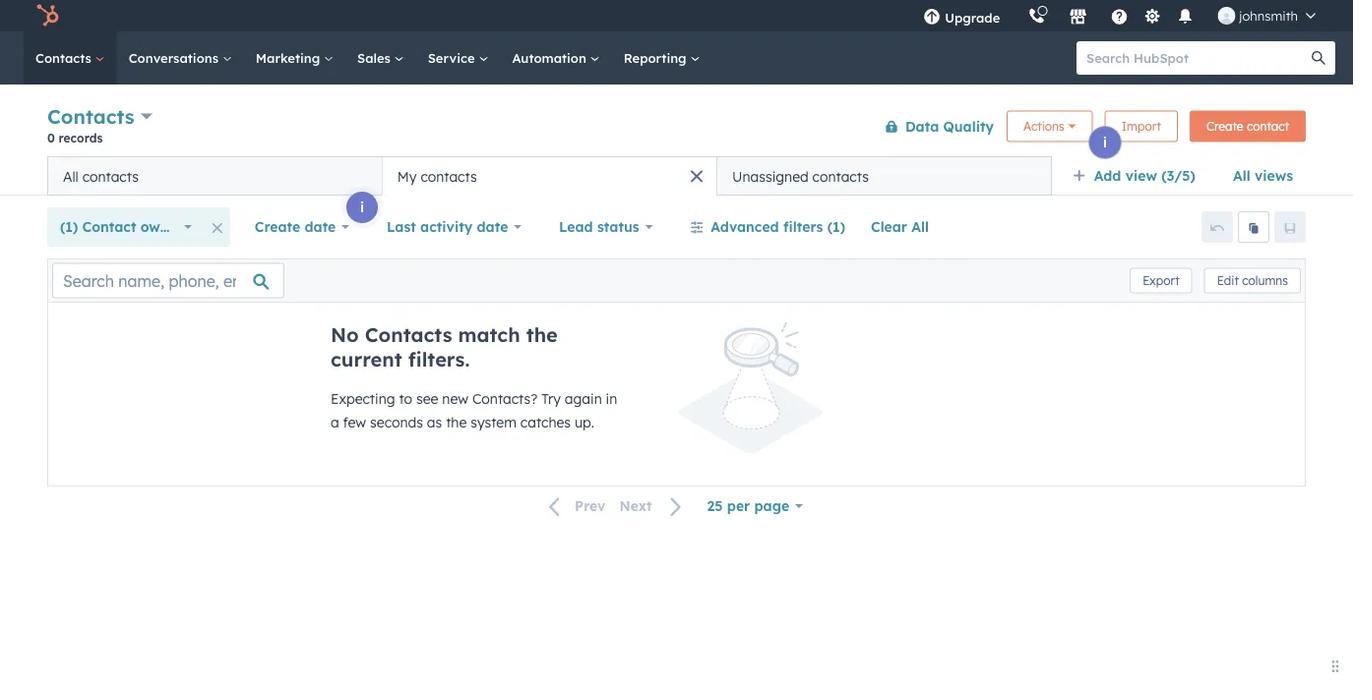 Task type: vqa. For each thing, say whether or not it's contained in the screenshot.
FUNKY "popup button"
no



Task type: locate. For each thing, give the bounding box(es) containing it.
2 vertical spatial contacts
[[365, 323, 452, 347]]

create left contact
[[1206, 119, 1244, 134]]

all
[[1233, 167, 1251, 185], [63, 168, 78, 185], [912, 218, 929, 236]]

0 horizontal spatial i button
[[346, 192, 378, 223]]

service
[[428, 50, 479, 66]]

johnsmith button
[[1206, 0, 1328, 31]]

upgrade image
[[923, 9, 941, 27]]

contacts right my
[[421, 168, 477, 185]]

1 horizontal spatial the
[[526, 323, 558, 347]]

owner
[[140, 218, 183, 236]]

few
[[343, 414, 366, 432]]

2 contacts from the left
[[421, 168, 477, 185]]

actions button
[[1007, 111, 1093, 142]]

0 records
[[47, 130, 103, 145]]

contacts down hubspot link
[[35, 50, 95, 66]]

2 horizontal spatial all
[[1233, 167, 1251, 185]]

i for i button to the bottom
[[360, 199, 364, 216]]

contacts up the filters
[[813, 168, 869, 185]]

1 horizontal spatial contacts
[[421, 168, 477, 185]]

3 contacts from the left
[[813, 168, 869, 185]]

john smith image
[[1218, 7, 1235, 25]]

0 horizontal spatial create
[[255, 218, 300, 236]]

expecting to see new contacts? try again in a few seconds as the system catches up.
[[331, 391, 617, 432]]

in
[[606, 391, 617, 408]]

edit columns
[[1217, 274, 1288, 288]]

columns
[[1242, 274, 1288, 288]]

per
[[727, 498, 750, 515]]

try
[[542, 391, 561, 408]]

contacts for unassigned contacts
[[813, 168, 869, 185]]

1 horizontal spatial (1)
[[827, 218, 845, 236]]

clear all
[[871, 218, 929, 236]]

contacts right no
[[365, 323, 452, 347]]

hubspot image
[[35, 4, 59, 28]]

the inside expecting to see new contacts? try again in a few seconds as the system catches up.
[[446, 414, 467, 432]]

contacts
[[35, 50, 95, 66], [47, 104, 134, 129], [365, 323, 452, 347]]

1 date from the left
[[305, 218, 336, 236]]

status
[[597, 218, 639, 236]]

contacts inside button
[[813, 168, 869, 185]]

last
[[387, 218, 416, 236]]

all for all views
[[1233, 167, 1251, 185]]

view
[[1126, 167, 1157, 185]]

johnsmith
[[1239, 7, 1298, 24]]

1 (1) from the left
[[60, 218, 78, 236]]

sales link
[[345, 31, 416, 85]]

date right activity
[[477, 218, 508, 236]]

contacts inside popup button
[[47, 104, 134, 129]]

lead status
[[559, 218, 639, 236]]

create date
[[255, 218, 336, 236]]

create for create contact
[[1206, 119, 1244, 134]]

1 horizontal spatial create
[[1206, 119, 1244, 134]]

1 vertical spatial create
[[255, 218, 300, 236]]

(1)
[[60, 218, 78, 236], [827, 218, 845, 236]]

0 horizontal spatial (1)
[[60, 218, 78, 236]]

1 vertical spatial i button
[[346, 192, 378, 223]]

0 vertical spatial create
[[1206, 119, 1244, 134]]

1 vertical spatial the
[[446, 414, 467, 432]]

my contacts
[[397, 168, 477, 185]]

(1) inside (1) contact owner popup button
[[60, 218, 78, 236]]

menu containing johnsmith
[[910, 0, 1330, 31]]

1 vertical spatial i
[[360, 199, 364, 216]]

0 horizontal spatial all
[[63, 168, 78, 185]]

i button left last
[[346, 192, 378, 223]]

to
[[399, 391, 412, 408]]

1 horizontal spatial date
[[477, 218, 508, 236]]

create inside button
[[1206, 119, 1244, 134]]

the
[[526, 323, 558, 347], [446, 414, 467, 432]]

Search HubSpot search field
[[1077, 41, 1318, 75]]

marketplaces button
[[1057, 0, 1099, 31]]

contacts down the records at left top
[[82, 168, 139, 185]]

system
[[471, 414, 517, 432]]

(1) right the filters
[[827, 218, 845, 236]]

i
[[1103, 134, 1107, 151], [360, 199, 364, 216]]

contacts button
[[47, 102, 153, 131]]

all for all contacts
[[63, 168, 78, 185]]

0 horizontal spatial i
[[360, 199, 364, 216]]

contact
[[82, 218, 136, 236]]

2 (1) from the left
[[827, 218, 845, 236]]

0 vertical spatial i button
[[1089, 127, 1121, 158]]

1 horizontal spatial i
[[1103, 134, 1107, 151]]

pagination navigation
[[537, 494, 694, 520]]

(1) left contact
[[60, 218, 78, 236]]

lead
[[559, 218, 593, 236]]

unassigned contacts button
[[717, 156, 1052, 196]]

all down 0 records
[[63, 168, 78, 185]]

create inside 'popup button'
[[255, 218, 300, 236]]

1 contacts from the left
[[82, 168, 139, 185]]

menu
[[910, 0, 1330, 31]]

create contact
[[1206, 119, 1289, 134]]

1 horizontal spatial i button
[[1089, 127, 1121, 158]]

0 horizontal spatial contacts
[[82, 168, 139, 185]]

no contacts match the current filters.
[[331, 323, 558, 372]]

i button up add
[[1089, 127, 1121, 158]]

2 date from the left
[[477, 218, 508, 236]]

all right clear
[[912, 218, 929, 236]]

unassigned
[[732, 168, 809, 185]]

date left last
[[305, 218, 336, 236]]

all views
[[1233, 167, 1293, 185]]

the right as at the bottom left of page
[[446, 414, 467, 432]]

contacts inside no contacts match the current filters.
[[365, 323, 452, 347]]

search button
[[1302, 41, 1336, 75]]

lead status button
[[546, 208, 666, 247]]

0 horizontal spatial date
[[305, 218, 336, 236]]

all left views
[[1233, 167, 1251, 185]]

all inside button
[[63, 168, 78, 185]]

marketing link
[[244, 31, 345, 85]]

contacts for all contacts
[[82, 168, 139, 185]]

contacts
[[82, 168, 139, 185], [421, 168, 477, 185], [813, 168, 869, 185]]

settings image
[[1143, 8, 1161, 26]]

data quality button
[[872, 107, 995, 146]]

2 horizontal spatial contacts
[[813, 168, 869, 185]]

views
[[1255, 167, 1293, 185]]

0 vertical spatial the
[[526, 323, 558, 347]]

the right match
[[526, 323, 558, 347]]

seconds
[[370, 414, 423, 432]]

1 horizontal spatial all
[[912, 218, 929, 236]]

my contacts button
[[382, 156, 717, 196]]

1 vertical spatial contacts
[[47, 104, 134, 129]]

contacts up the records at left top
[[47, 104, 134, 129]]

settings link
[[1140, 5, 1165, 26]]

create contact button
[[1190, 111, 1306, 142]]

create down all contacts button
[[255, 218, 300, 236]]

0 horizontal spatial the
[[446, 414, 467, 432]]

0 vertical spatial i
[[1103, 134, 1107, 151]]

date inside popup button
[[477, 218, 508, 236]]



Task type: describe. For each thing, give the bounding box(es) containing it.
25 per page button
[[694, 487, 816, 527]]

automation link
[[500, 31, 612, 85]]

import button
[[1105, 111, 1178, 142]]

all contacts button
[[47, 156, 382, 196]]

filters.
[[408, 347, 470, 372]]

search image
[[1312, 51, 1326, 65]]

sales
[[357, 50, 394, 66]]

expecting
[[331, 391, 395, 408]]

all views link
[[1220, 156, 1306, 196]]

advanced filters (1) button
[[677, 208, 858, 247]]

edit columns button
[[1204, 268, 1301, 294]]

up.
[[575, 414, 594, 432]]

marketplaces image
[[1069, 9, 1087, 27]]

as
[[427, 414, 442, 432]]

service link
[[416, 31, 500, 85]]

(1) inside advanced filters (1) button
[[827, 218, 845, 236]]

contacts banner
[[47, 101, 1306, 156]]

activity
[[420, 218, 473, 236]]

reporting
[[624, 50, 690, 66]]

all inside button
[[912, 218, 929, 236]]

unassigned contacts
[[732, 168, 869, 185]]

notifications button
[[1169, 0, 1202, 31]]

25
[[707, 498, 723, 515]]

add view (3/5)
[[1094, 167, 1196, 185]]

last activity date button
[[374, 208, 534, 247]]

export
[[1143, 274, 1180, 288]]

create date button
[[242, 208, 362, 247]]

help image
[[1110, 9, 1128, 27]]

calling icon image
[[1028, 8, 1046, 25]]

the inside no contacts match the current filters.
[[526, 323, 558, 347]]

records
[[59, 130, 103, 145]]

last activity date
[[387, 218, 508, 236]]

add view (3/5) button
[[1060, 156, 1220, 196]]

advanced
[[711, 218, 779, 236]]

conversations link
[[117, 31, 244, 85]]

catches
[[520, 414, 571, 432]]

filters
[[783, 218, 823, 236]]

new
[[442, 391, 468, 408]]

reporting link
[[612, 31, 712, 85]]

conversations
[[129, 50, 222, 66]]

quality
[[943, 118, 994, 135]]

add
[[1094, 167, 1121, 185]]

0 vertical spatial contacts
[[35, 50, 95, 66]]

prev
[[575, 498, 606, 515]]

edit
[[1217, 274, 1239, 288]]

import
[[1122, 119, 1161, 134]]

next button
[[613, 494, 694, 520]]

i for the rightmost i button
[[1103, 134, 1107, 151]]

help button
[[1103, 0, 1136, 31]]

advanced filters (1)
[[711, 218, 845, 236]]

match
[[458, 323, 520, 347]]

actions
[[1024, 119, 1065, 134]]

calling icon button
[[1020, 3, 1053, 29]]

(3/5)
[[1162, 167, 1196, 185]]

prev button
[[537, 494, 613, 520]]

automation
[[512, 50, 590, 66]]

no
[[331, 323, 359, 347]]

clear
[[871, 218, 907, 236]]

export button
[[1130, 268, 1193, 294]]

clear all button
[[858, 208, 942, 247]]

Search name, phone, email addresses, or company search field
[[52, 263, 284, 299]]

contacts link
[[24, 31, 117, 85]]

create for create date
[[255, 218, 300, 236]]

data
[[905, 118, 939, 135]]

notifications image
[[1176, 9, 1194, 27]]

(1) contact owner
[[60, 218, 183, 236]]

marketing
[[256, 50, 324, 66]]

a
[[331, 414, 339, 432]]

all contacts
[[63, 168, 139, 185]]

contacts?
[[472, 391, 538, 408]]

my
[[397, 168, 417, 185]]

contacts for my contacts
[[421, 168, 477, 185]]

0
[[47, 130, 55, 145]]

see
[[416, 391, 438, 408]]

current
[[331, 347, 402, 372]]

again
[[565, 391, 602, 408]]

upgrade
[[945, 9, 1000, 26]]

date inside 'popup button'
[[305, 218, 336, 236]]

page
[[754, 498, 790, 515]]

hubspot link
[[24, 4, 74, 28]]

contact
[[1247, 119, 1289, 134]]

next
[[619, 498, 652, 515]]

25 per page
[[707, 498, 790, 515]]

data quality
[[905, 118, 994, 135]]

(1) contact owner button
[[47, 208, 204, 247]]



